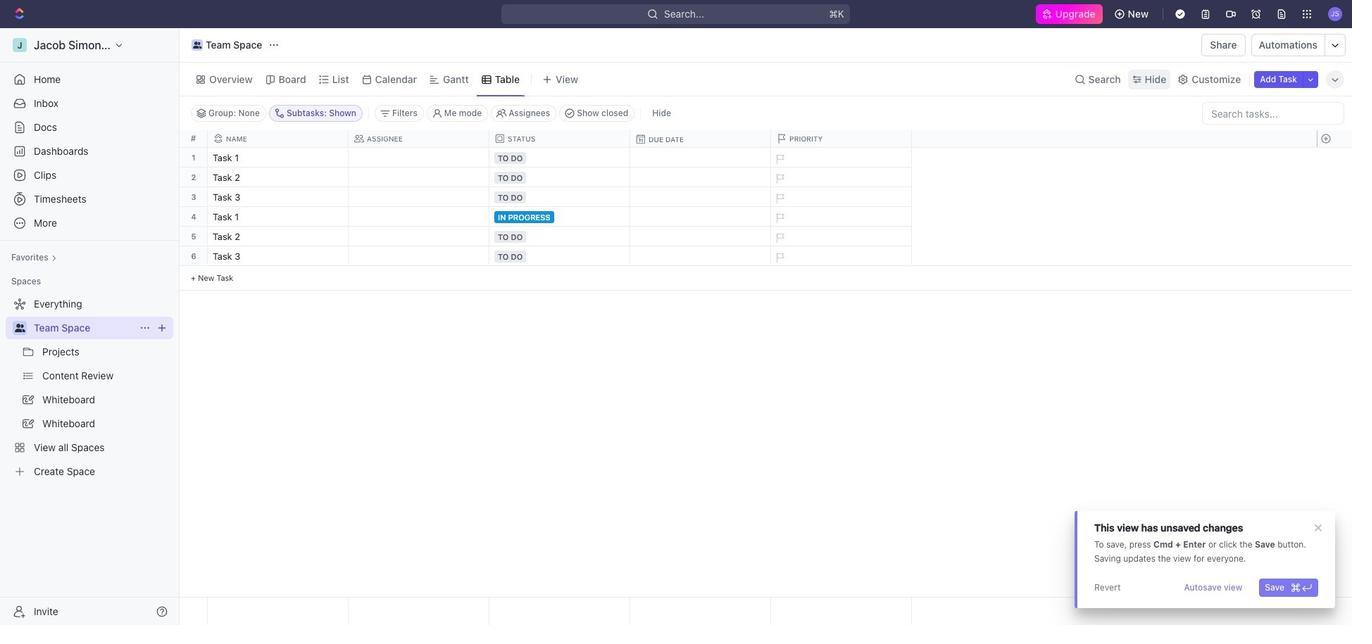 Task type: vqa. For each thing, say whether or not it's contained in the screenshot.
first row group from right
yes



Task type: describe. For each thing, give the bounding box(es) containing it.
4 column header from the left
[[631, 130, 774, 148]]

sidebar navigation
[[0, 28, 182, 626]]

jacob simon's workspace, , element
[[13, 38, 27, 52]]

dropdown menu image
[[631, 598, 771, 626]]

2 set priority image from the top
[[769, 168, 791, 190]]

1 set priority image from the top
[[769, 188, 791, 209]]

2 set priority image from the top
[[769, 208, 791, 229]]

3 set priority image from the top
[[769, 228, 791, 249]]

1 column header from the left
[[208, 130, 352, 147]]

1 row group from the left
[[180, 148, 208, 291]]

3 column header from the left
[[490, 130, 633, 147]]

4 set priority element from the top
[[769, 208, 791, 229]]



Task type: locate. For each thing, give the bounding box(es) containing it.
set priority image
[[769, 188, 791, 209], [769, 208, 791, 229], [769, 228, 791, 249]]

2 set priority element from the top
[[769, 168, 791, 190]]

3 set priority image from the top
[[769, 247, 791, 268]]

row
[[208, 130, 915, 148]]

user group image inside tree
[[14, 324, 25, 333]]

0 horizontal spatial user group image
[[14, 324, 25, 333]]

3 row group from the left
[[1318, 148, 1353, 291]]

set priority element
[[769, 149, 791, 170], [769, 168, 791, 190], [769, 188, 791, 209], [769, 208, 791, 229], [769, 228, 791, 249], [769, 247, 791, 268]]

5 column header from the left
[[772, 130, 915, 147]]

1 set priority element from the top
[[769, 149, 791, 170]]

cell
[[349, 148, 490, 167], [490, 148, 631, 167], [631, 148, 772, 167], [349, 168, 490, 187], [490, 168, 631, 187], [631, 168, 772, 187], [349, 187, 490, 206], [490, 187, 631, 206], [631, 187, 772, 206], [349, 207, 490, 226], [490, 207, 631, 226], [631, 207, 772, 226], [349, 227, 490, 246], [490, 227, 631, 246], [631, 227, 772, 246], [349, 247, 490, 266], [490, 247, 631, 266], [631, 247, 772, 266]]

set priority image
[[769, 149, 791, 170], [769, 168, 791, 190], [769, 247, 791, 268]]

user group image
[[193, 42, 202, 49], [14, 324, 25, 333]]

grid
[[180, 130, 1353, 626]]

0 vertical spatial user group image
[[193, 42, 202, 49]]

tree inside sidebar navigation
[[6, 293, 173, 483]]

2 row group from the left
[[208, 148, 912, 291]]

3 set priority element from the top
[[769, 188, 791, 209]]

6 set priority element from the top
[[769, 247, 791, 268]]

1 set priority image from the top
[[769, 149, 791, 170]]

2 column header from the left
[[349, 130, 492, 147]]

press space to select this row. row
[[180, 148, 208, 168], [208, 148, 912, 170], [1318, 148, 1353, 168], [180, 168, 208, 187], [208, 168, 912, 190], [1318, 168, 1353, 187], [180, 187, 208, 207], [208, 187, 912, 209], [1318, 187, 1353, 207], [180, 207, 208, 227], [208, 207, 912, 229], [1318, 207, 1353, 227], [180, 227, 208, 247], [208, 227, 912, 249], [1318, 227, 1353, 247], [180, 247, 208, 266], [208, 247, 912, 268], [1318, 247, 1353, 266], [208, 598, 912, 626], [1318, 598, 1353, 626]]

1 vertical spatial user group image
[[14, 324, 25, 333]]

Search tasks... text field
[[1203, 103, 1344, 124]]

row group
[[180, 148, 208, 291], [208, 148, 912, 291], [1318, 148, 1353, 291]]

tree
[[6, 293, 173, 483]]

5 set priority element from the top
[[769, 228, 791, 249]]

1 horizontal spatial user group image
[[193, 42, 202, 49]]

column header
[[208, 130, 352, 147], [349, 130, 492, 147], [490, 130, 633, 147], [631, 130, 774, 148], [772, 130, 915, 147]]



